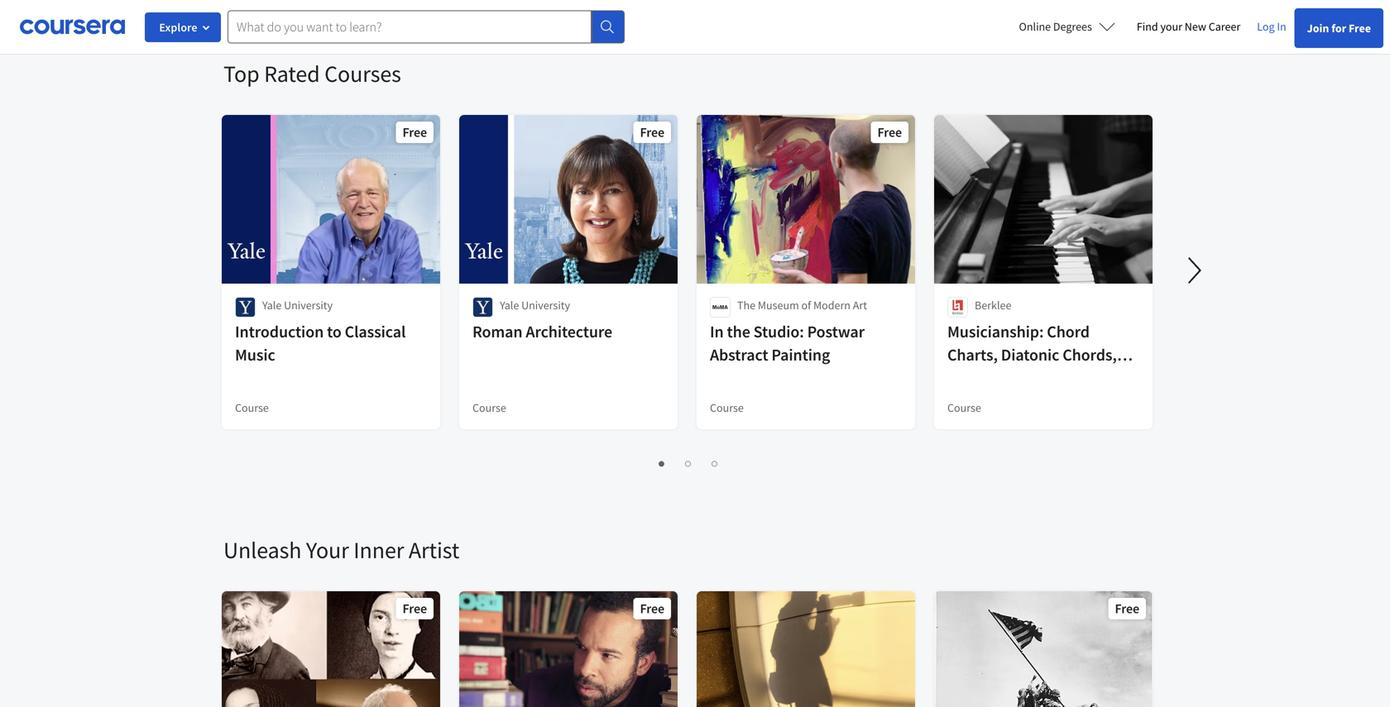 Task type: locate. For each thing, give the bounding box(es) containing it.
0 horizontal spatial in
[[710, 322, 724, 342]]

course
[[235, 401, 269, 416], [473, 401, 506, 416], [710, 401, 744, 416], [948, 401, 982, 416]]

online
[[1019, 19, 1051, 34]]

rated
[[264, 59, 320, 88]]

0 horizontal spatial university
[[284, 298, 333, 313]]

diatonic
[[1001, 345, 1060, 365]]

course for in the studio: postwar abstract painting
[[710, 401, 744, 416]]

find your new career link
[[1129, 17, 1249, 37]]

2 horizontal spatial free link
[[933, 590, 1155, 708]]

0 vertical spatial in
[[1277, 19, 1287, 34]]

free link
[[220, 590, 442, 708], [458, 590, 680, 708], [933, 590, 1155, 708]]

the
[[737, 298, 756, 313]]

free
[[1349, 21, 1372, 36], [403, 124, 427, 141], [640, 124, 665, 141], [878, 124, 902, 141], [403, 601, 427, 617], [640, 601, 665, 617], [1115, 601, 1140, 617]]

4 course from the left
[[948, 401, 982, 416]]

2 yale university from the left
[[500, 298, 570, 313]]

0 horizontal spatial yale university
[[262, 298, 333, 313]]

chord
[[1047, 322, 1090, 342]]

course down "and" at bottom
[[948, 401, 982, 416]]

3 course from the left
[[710, 401, 744, 416]]

keys
[[1022, 368, 1055, 389]]

list containing 1
[[223, 453, 1155, 473]]

coursera image
[[20, 13, 125, 40]]

2
[[682, 455, 688, 471]]

1 horizontal spatial yale
[[500, 298, 519, 313]]

museum
[[758, 298, 799, 313]]

of
[[802, 298, 811, 313]]

artist
[[409, 536, 460, 565]]

career
[[1209, 19, 1241, 34]]

minor
[[978, 368, 1019, 389]]

in the studio: postwar abstract painting
[[710, 322, 865, 365]]

unleash
[[223, 536, 302, 565]]

1 university from the left
[[284, 298, 333, 313]]

What do you want to learn? text field
[[228, 10, 592, 43]]

list inside the top rated courses carousel element
[[223, 453, 1155, 473]]

2 button
[[677, 454, 697, 473]]

log
[[1257, 19, 1275, 34]]

introduction to classical music
[[235, 322, 406, 365]]

1 yale university from the left
[[262, 298, 333, 313]]

2 university from the left
[[522, 298, 570, 313]]

modern
[[814, 298, 851, 313]]

1
[[655, 455, 662, 471]]

None search field
[[228, 10, 625, 43]]

the museum of modern art
[[737, 298, 867, 313]]

log in link
[[1249, 17, 1295, 36]]

berklee image
[[948, 297, 968, 318]]

course for introduction to classical music
[[235, 401, 269, 416]]

roman architecture
[[473, 322, 613, 342]]

university up roman architecture on the top left
[[522, 298, 570, 313]]

2 yale from the left
[[500, 298, 519, 313]]

1 horizontal spatial free link
[[458, 590, 680, 708]]

yale university for introduction
[[262, 298, 333, 313]]

university
[[284, 298, 333, 313], [522, 298, 570, 313]]

1 horizontal spatial in
[[1277, 19, 1287, 34]]

0 horizontal spatial yale
[[262, 298, 282, 313]]

1 horizontal spatial yale university
[[500, 298, 570, 313]]

course for musicianship: chord charts, diatonic chords, and minor keys
[[948, 401, 982, 416]]

in left the
[[710, 322, 724, 342]]

0 horizontal spatial free link
[[220, 590, 442, 708]]

1 yale from the left
[[262, 298, 282, 313]]

university up to
[[284, 298, 333, 313]]

yale university up roman architecture on the top left
[[500, 298, 570, 313]]

1 course from the left
[[235, 401, 269, 416]]

explore
[[159, 20, 198, 35]]

course down abstract in the right of the page
[[710, 401, 744, 416]]

in
[[1277, 19, 1287, 34], [710, 322, 724, 342]]

1 vertical spatial in
[[710, 322, 724, 342]]

yale right yale university icon on the top
[[262, 298, 282, 313]]

introduction
[[235, 322, 324, 342]]

join for free link
[[1295, 8, 1384, 48]]

yale university
[[262, 298, 333, 313], [500, 298, 570, 313]]

2 course from the left
[[473, 401, 506, 416]]

join
[[1308, 21, 1330, 36]]

yale university up introduction
[[262, 298, 333, 313]]

in right log
[[1277, 19, 1287, 34]]

list
[[223, 453, 1155, 473]]

course down music
[[235, 401, 269, 416]]

to
[[327, 322, 342, 342]]

new
[[1185, 19, 1207, 34]]

course down roman
[[473, 401, 506, 416]]

3
[[708, 455, 715, 471]]

join for free
[[1308, 21, 1372, 36]]

top
[[223, 59, 260, 88]]

abstract
[[710, 345, 769, 365]]

1 horizontal spatial university
[[522, 298, 570, 313]]

yale
[[262, 298, 282, 313], [500, 298, 519, 313]]

yale right yale university image
[[500, 298, 519, 313]]

top rated courses
[[223, 59, 401, 88]]

3 free link from the left
[[933, 590, 1155, 708]]



Task type: describe. For each thing, give the bounding box(es) containing it.
berklee
[[975, 298, 1012, 313]]

find
[[1137, 19, 1159, 34]]

university for to
[[284, 298, 333, 313]]

your
[[1161, 19, 1183, 34]]

log in
[[1257, 19, 1287, 34]]

online degrees
[[1019, 19, 1092, 34]]

yale university for roman
[[500, 298, 570, 313]]

chords,
[[1063, 345, 1117, 365]]

music
[[235, 345, 275, 365]]

courses
[[325, 59, 401, 88]]

classical
[[345, 322, 406, 342]]

your
[[306, 536, 349, 565]]

yale for introduction
[[262, 298, 282, 313]]

musicianship:
[[948, 322, 1044, 342]]

architecture
[[526, 322, 613, 342]]

yale university image
[[235, 297, 256, 318]]

3 button
[[703, 454, 723, 473]]

yale for roman
[[500, 298, 519, 313]]

inner
[[354, 536, 404, 565]]

musicianship: chord charts, diatonic chords, and minor keys
[[948, 322, 1117, 389]]

studio:
[[754, 322, 804, 342]]

in inside in the studio: postwar abstract painting
[[710, 322, 724, 342]]

art
[[853, 298, 867, 313]]

online degrees button
[[1006, 8, 1129, 45]]

degrees
[[1054, 19, 1092, 34]]

find your new career
[[1137, 19, 1241, 34]]

painting
[[772, 345, 830, 365]]

university for architecture
[[522, 298, 570, 313]]

1 button
[[650, 454, 670, 473]]

charts,
[[948, 345, 998, 365]]

1 free link from the left
[[220, 590, 442, 708]]

unleash your inner artist
[[223, 536, 460, 565]]

top rated courses carousel element
[[215, 9, 1391, 486]]

next slide image
[[1175, 251, 1215, 291]]

the
[[727, 322, 751, 342]]

explore button
[[145, 12, 221, 42]]

unleash your inner artist carousel element
[[215, 486, 1391, 708]]

roman
[[473, 322, 523, 342]]

course for roman architecture
[[473, 401, 506, 416]]

and
[[948, 368, 975, 389]]

yale university image
[[473, 297, 493, 318]]

2 free link from the left
[[458, 590, 680, 708]]

the museum of modern art image
[[710, 297, 731, 318]]

for
[[1332, 21, 1347, 36]]

postwar
[[807, 322, 865, 342]]

photography basics and beyond: from smartphone to dslr specialization by michigan state university, image
[[697, 592, 916, 708]]



Task type: vqa. For each thing, say whether or not it's contained in the screenshot.
programs
no



